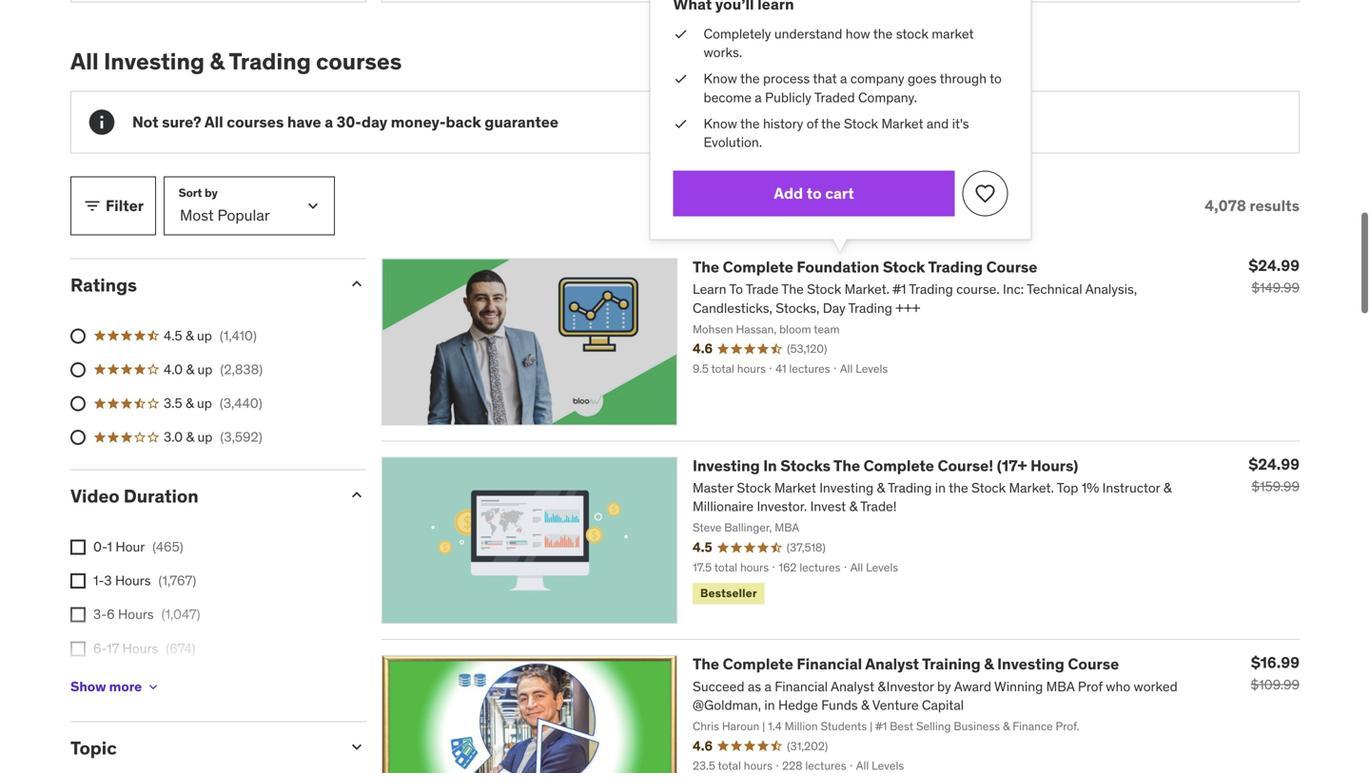 Task type: locate. For each thing, give the bounding box(es) containing it.
$24.99 up $149.99
[[1249, 256, 1300, 276]]

know inside know the process that a company goes through to become a publicly traded company.
[[704, 70, 738, 87]]

candlesticks,
[[693, 300, 773, 317]]

to inside know the process that a company goes through to become a publicly traded company.
[[990, 70, 1002, 87]]

6
[[107, 607, 115, 624]]

0 vertical spatial complete
[[723, 258, 794, 277]]

a
[[841, 70, 848, 87], [755, 89, 762, 106], [325, 112, 333, 132]]

understand
[[775, 25, 843, 42]]

hours right 3
[[115, 573, 151, 590]]

complete left the course!
[[864, 456, 935, 476]]

traded
[[815, 89, 855, 106]]

show more button
[[70, 669, 161, 707]]

complete
[[723, 258, 794, 277], [864, 456, 935, 476], [723, 655, 794, 675]]

know the history of the stock market and it's evolution.
[[704, 115, 970, 151]]

and
[[927, 115, 949, 132]]

1 horizontal spatial courses
[[316, 47, 402, 76]]

0 horizontal spatial stock
[[807, 281, 842, 298]]

to right through
[[990, 70, 1002, 87]]

analyst
[[866, 655, 920, 675]]

(1,047)
[[161, 607, 200, 624]]

1 know from the top
[[704, 70, 738, 87]]

0 vertical spatial small image
[[83, 197, 102, 216]]

to left 'cart'
[[807, 184, 822, 203]]

stock up day
[[807, 281, 842, 298]]

inc:
[[1003, 281, 1024, 298]]

company
[[851, 70, 905, 87]]

6-
[[93, 640, 107, 658]]

up right 4.5
[[197, 327, 212, 344]]

$24.99
[[1249, 256, 1300, 276], [1249, 455, 1300, 474]]

0 vertical spatial $24.99
[[1249, 256, 1300, 276]]

up
[[197, 327, 212, 344], [198, 361, 213, 378], [197, 395, 212, 412], [198, 429, 213, 446]]

1 vertical spatial courses
[[227, 112, 284, 132]]

have
[[287, 112, 321, 132]]

0 horizontal spatial all
[[70, 47, 99, 76]]

1 $24.99 from the top
[[1249, 256, 1300, 276]]

2 know from the top
[[704, 115, 738, 132]]

0 horizontal spatial investing
[[104, 47, 205, 76]]

the up become at the top right of page
[[741, 70, 760, 87]]

2 $24.99 from the top
[[1249, 455, 1300, 474]]

1 vertical spatial stock
[[883, 258, 926, 277]]

courses left have
[[227, 112, 284, 132]]

market
[[882, 115, 924, 132]]

become
[[704, 89, 752, 106]]

2 horizontal spatial all
[[840, 362, 853, 376]]

1-
[[93, 573, 104, 590]]

1 horizontal spatial stock
[[844, 115, 879, 132]]

it's
[[952, 115, 970, 132]]

the right how
[[874, 25, 893, 42]]

investing up "not"
[[104, 47, 205, 76]]

2 vertical spatial complete
[[723, 655, 794, 675]]

$109.99
[[1251, 677, 1300, 694]]

(465)
[[153, 539, 183, 556]]

hours for 1-3 hours
[[115, 573, 151, 590]]

the inside know the process that a company goes through to become a publicly traded company.
[[741, 70, 760, 87]]

to inside button
[[807, 184, 822, 203]]

1 horizontal spatial course
[[1068, 655, 1120, 675]]

stocks
[[781, 456, 831, 476]]

investing right training
[[998, 655, 1065, 675]]

stocks,
[[776, 300, 820, 317]]

hours right 6
[[118, 607, 154, 624]]

$24.99 $149.99
[[1249, 256, 1300, 297]]

up right 3.0
[[198, 429, 213, 446]]

learn
[[693, 281, 727, 298]]

small image inside filter 'button'
[[83, 197, 102, 216]]

2 up from the top
[[198, 361, 213, 378]]

ratings button
[[70, 274, 332, 297]]

1 horizontal spatial all
[[205, 112, 223, 132]]

2 vertical spatial stock
[[807, 281, 842, 298]]

1 vertical spatial investing
[[693, 456, 760, 476]]

investing
[[104, 47, 205, 76], [693, 456, 760, 476], [998, 655, 1065, 675]]

& for 4.0
[[186, 361, 194, 378]]

xsmall image inside show more button
[[146, 680, 161, 695]]

1 vertical spatial to
[[807, 184, 822, 203]]

video duration button
[[70, 485, 332, 508]]

trade
[[746, 281, 779, 298]]

stock down know the process that a company goes through to become a publicly traded company.
[[844, 115, 879, 132]]

analysis,
[[1086, 281, 1138, 298]]

2 horizontal spatial stock
[[883, 258, 926, 277]]

hours right 17 at the left of page
[[122, 640, 158, 658]]

goes
[[908, 70, 937, 87]]

1 vertical spatial small image
[[347, 486, 366, 505]]

a right that
[[841, 70, 848, 87]]

3.0
[[164, 429, 183, 446]]

$24.99 up the $159.99
[[1249, 455, 1300, 474]]

a left the 30-
[[325, 112, 333, 132]]

works.
[[704, 44, 743, 61]]

complete for foundation
[[723, 258, 794, 277]]

0 vertical spatial courses
[[316, 47, 402, 76]]

xsmall image
[[673, 115, 689, 133], [70, 540, 86, 555], [70, 574, 86, 589], [70, 642, 86, 657], [146, 680, 161, 695]]

completely
[[704, 25, 772, 42]]

how
[[846, 25, 871, 42]]

a left publicly
[[755, 89, 762, 106]]

investing in stocks the complete course! (17+ hours) link
[[693, 456, 1079, 476]]

more
[[109, 679, 142, 696]]

0 vertical spatial know
[[704, 70, 738, 87]]

2 vertical spatial a
[[325, 112, 333, 132]]

4.6
[[693, 341, 713, 358]]

1 vertical spatial $24.99
[[1249, 455, 1300, 474]]

stock
[[896, 25, 929, 42]]

the
[[693, 258, 720, 277], [782, 281, 804, 298], [834, 456, 861, 476], [693, 655, 720, 675]]

day
[[823, 300, 846, 317]]

investing left in
[[693, 456, 760, 476]]

xsmall image for completely
[[673, 25, 689, 43]]

1 vertical spatial all
[[205, 112, 223, 132]]

all for all investing & trading courses
[[70, 47, 99, 76]]

small image for ratings
[[347, 275, 366, 294]]

add to cart button
[[673, 171, 955, 217]]

stock inside know the history of the stock market and it's evolution.
[[844, 115, 879, 132]]

through
[[940, 70, 987, 87]]

0 vertical spatial to
[[990, 70, 1002, 87]]

complete left financial
[[723, 655, 794, 675]]

41 lectures
[[776, 362, 831, 376]]

0 vertical spatial small image
[[347, 275, 366, 294]]

up right the 4.0
[[198, 361, 213, 378]]

2 vertical spatial investing
[[998, 655, 1065, 675]]

up right 3.5
[[197, 395, 212, 412]]

complete inside the complete foundation stock trading course learn to trade the stock market. #1 trading course. inc: technical analysis, candlesticks, stocks, day trading +++ mohsen hassan, bloom team
[[723, 258, 794, 277]]

4 up from the top
[[198, 429, 213, 446]]

complete up trade
[[723, 258, 794, 277]]

up for 3.5 & up
[[197, 395, 212, 412]]

1 vertical spatial complete
[[864, 456, 935, 476]]

9.5 total hours
[[693, 362, 766, 376]]

3 up from the top
[[197, 395, 212, 412]]

process
[[763, 70, 810, 87]]

trading
[[229, 47, 311, 76], [929, 258, 983, 277], [909, 281, 954, 298], [849, 300, 893, 317]]

know up become at the top right of page
[[704, 70, 738, 87]]

0 vertical spatial stock
[[844, 115, 879, 132]]

1 vertical spatial a
[[755, 89, 762, 106]]

& for 3.0
[[186, 429, 194, 446]]

$159.99
[[1252, 478, 1300, 495]]

know inside know the history of the stock market and it's evolution.
[[704, 115, 738, 132]]

&
[[210, 47, 225, 76], [186, 327, 194, 344], [186, 361, 194, 378], [186, 395, 194, 412], [186, 429, 194, 446], [985, 655, 994, 675]]

course inside the complete foundation stock trading course learn to trade the stock market. #1 trading course. inc: technical analysis, candlesticks, stocks, day trading +++ mohsen hassan, bloom team
[[987, 258, 1038, 277]]

41
[[776, 362, 787, 376]]

hours
[[115, 573, 151, 590], [118, 607, 154, 624], [122, 640, 158, 658], [117, 674, 153, 691]]

that
[[813, 70, 837, 87]]

know for know the process that a company goes through to become a publicly traded company.
[[704, 70, 738, 87]]

filter button
[[70, 177, 156, 236]]

0-
[[93, 539, 107, 556]]

hassan,
[[736, 322, 777, 337]]

up for 4.0 & up
[[198, 361, 213, 378]]

1 small image from the top
[[347, 275, 366, 294]]

$24.99 for $24.99 $159.99
[[1249, 455, 1300, 474]]

0-1 hour (465)
[[93, 539, 183, 556]]

courses
[[316, 47, 402, 76], [227, 112, 284, 132]]

0 horizontal spatial small image
[[83, 197, 102, 216]]

$24.99 for $24.99 $149.99
[[1249, 256, 1300, 276]]

1 vertical spatial small image
[[347, 738, 366, 757]]

0 vertical spatial a
[[841, 70, 848, 87]]

to
[[990, 70, 1002, 87], [807, 184, 822, 203]]

$24.99 $159.99
[[1249, 455, 1300, 495]]

0 horizontal spatial to
[[807, 184, 822, 203]]

xsmall image
[[673, 25, 689, 43], [673, 70, 689, 88], [70, 608, 86, 623]]

$16.99 $109.99
[[1251, 654, 1300, 694]]

0 horizontal spatial courses
[[227, 112, 284, 132]]

know up evolution.
[[704, 115, 738, 132]]

0 vertical spatial investing
[[104, 47, 205, 76]]

0 vertical spatial course
[[987, 258, 1038, 277]]

courses up the 30-
[[316, 47, 402, 76]]

stock up #1
[[883, 258, 926, 277]]

0 vertical spatial all
[[70, 47, 99, 76]]

1 vertical spatial know
[[704, 115, 738, 132]]

the complete foundation stock trading course learn to trade the stock market. #1 trading course. inc: technical analysis, candlesticks, stocks, day trading +++ mohsen hassan, bloom team
[[693, 258, 1138, 337]]

course!
[[938, 456, 994, 476]]

small image
[[347, 275, 366, 294], [347, 738, 366, 757]]

add
[[774, 184, 804, 203]]

trading down market. at the right of the page
[[849, 300, 893, 317]]

stock
[[844, 115, 879, 132], [883, 258, 926, 277], [807, 281, 842, 298]]

show
[[70, 679, 106, 696]]

small image
[[83, 197, 102, 216], [347, 486, 366, 505]]

2 vertical spatial all
[[840, 362, 853, 376]]

2 small image from the top
[[347, 738, 366, 757]]

0 horizontal spatial course
[[987, 258, 1038, 277]]

1 horizontal spatial to
[[990, 70, 1002, 87]]

0 vertical spatial xsmall image
[[673, 25, 689, 43]]

1 up from the top
[[197, 327, 212, 344]]

1 vertical spatial xsmall image
[[673, 70, 689, 88]]

the
[[874, 25, 893, 42], [741, 70, 760, 87], [741, 115, 760, 132], [822, 115, 841, 132]]

4.5
[[164, 327, 182, 344]]

know for know the history of the stock market and it's evolution.
[[704, 115, 738, 132]]

cart
[[826, 184, 855, 203]]

add to cart
[[774, 184, 855, 203]]

(1,410)
[[220, 327, 257, 344]]

in
[[764, 456, 777, 476]]

foundation
[[797, 258, 880, 277]]



Task type: describe. For each thing, give the bounding box(es) containing it.
3
[[104, 573, 112, 590]]

(674)
[[166, 640, 196, 658]]

53120 reviews element
[[787, 341, 828, 357]]

trading up course.
[[929, 258, 983, 277]]

not
[[132, 112, 159, 132]]

4,078 results status
[[1205, 196, 1300, 216]]

3.5
[[164, 395, 182, 412]]

topic
[[70, 737, 117, 760]]

guarantee
[[485, 112, 559, 132]]

bloom
[[780, 322, 812, 337]]

results
[[1250, 196, 1300, 216]]

training
[[922, 655, 981, 675]]

6-17 hours (674)
[[93, 640, 196, 658]]

duration
[[124, 485, 199, 508]]

the up evolution.
[[741, 115, 760, 132]]

1 horizontal spatial a
[[755, 89, 762, 106]]

xsmall image for 6-17 hours (674)
[[70, 642, 86, 657]]

of
[[807, 115, 819, 132]]

sure?
[[162, 112, 201, 132]]

& for 4.5
[[186, 327, 194, 344]]

the inside completely understand how the stock market works.
[[874, 25, 893, 42]]

publicly
[[765, 89, 812, 106]]

topic button
[[70, 737, 332, 760]]

4.0 & up (2,838)
[[164, 361, 263, 378]]

hour
[[116, 539, 145, 556]]

4,078
[[1205, 196, 1247, 216]]

the right of
[[822, 115, 841, 132]]

1
[[107, 539, 112, 556]]

1 horizontal spatial investing
[[693, 456, 760, 476]]

xsmall image for 0-1 hour (465)
[[70, 540, 86, 555]]

technical
[[1027, 281, 1083, 298]]

total
[[712, 362, 735, 376]]

up for 4.5 & up
[[197, 327, 212, 344]]

hours for 6-17 hours
[[122, 640, 158, 658]]

the complete financial analyst training & investing course
[[693, 655, 1120, 675]]

$149.99
[[1252, 279, 1300, 297]]

4.0
[[164, 361, 183, 378]]

filter
[[106, 196, 144, 216]]

(53,120)
[[787, 342, 828, 357]]

complete for financial
[[723, 655, 794, 675]]

2 horizontal spatial investing
[[998, 655, 1065, 675]]

& for 3.5
[[186, 395, 194, 412]]

video duration
[[70, 485, 199, 508]]

xsmall image for 1-3 hours (1,767)
[[70, 574, 86, 589]]

day
[[362, 112, 388, 132]]

9.5
[[693, 362, 709, 376]]

3.0 & up (3,592)
[[164, 429, 262, 446]]

3-6 hours (1,047)
[[93, 607, 200, 624]]

(3,592)
[[220, 429, 262, 446]]

back
[[446, 112, 481, 132]]

not sure? all courses have a 30-day money-back guarantee
[[132, 112, 559, 132]]

completely understand how the stock market works.
[[704, 25, 974, 61]]

trading up have
[[229, 47, 311, 76]]

17+ hours
[[93, 674, 153, 691]]

ratings
[[70, 274, 137, 297]]

2 vertical spatial xsmall image
[[70, 608, 86, 623]]

evolution.
[[704, 134, 763, 151]]

to
[[730, 281, 743, 298]]

3.5 & up (3,440)
[[164, 395, 262, 412]]

0 horizontal spatial a
[[325, 112, 333, 132]]

all levels
[[840, 362, 888, 376]]

all for all levels
[[840, 362, 853, 376]]

(17+
[[997, 456, 1028, 476]]

the complete financial analyst training & investing course link
[[693, 655, 1120, 675]]

17
[[107, 640, 119, 658]]

know the process that a company goes through to become a publicly traded company.
[[704, 70, 1002, 106]]

2 horizontal spatial a
[[841, 70, 848, 87]]

all investing & trading courses
[[70, 47, 402, 76]]

#1
[[893, 281, 907, 298]]

lectures
[[790, 362, 831, 376]]

hours right 17+
[[117, 674, 153, 691]]

small image for topic
[[347, 738, 366, 757]]

trading up +++
[[909, 281, 954, 298]]

4,078 results
[[1205, 196, 1300, 216]]

1 vertical spatial course
[[1068, 655, 1120, 675]]

the complete foundation stock trading course link
[[693, 258, 1038, 277]]

30-
[[337, 112, 362, 132]]

money-
[[391, 112, 446, 132]]

mohsen
[[693, 322, 734, 337]]

levels
[[856, 362, 888, 376]]

1 horizontal spatial small image
[[347, 486, 366, 505]]

4.5 & up (1,410)
[[164, 327, 257, 344]]

history
[[763, 115, 804, 132]]

(2,838)
[[220, 361, 263, 378]]

hours for 3-6 hours
[[118, 607, 154, 624]]

video
[[70, 485, 120, 508]]

up for 3.0 & up
[[198, 429, 213, 446]]

wishlist image
[[974, 182, 997, 205]]

hours
[[737, 362, 766, 376]]

1-3 hours (1,767)
[[93, 573, 196, 590]]

company.
[[859, 89, 918, 106]]

$16.99
[[1252, 654, 1300, 673]]

xsmall image for know
[[673, 70, 689, 88]]

financial
[[797, 655, 863, 675]]

(3,440)
[[220, 395, 262, 412]]



Task type: vqa. For each thing, say whether or not it's contained in the screenshot.


